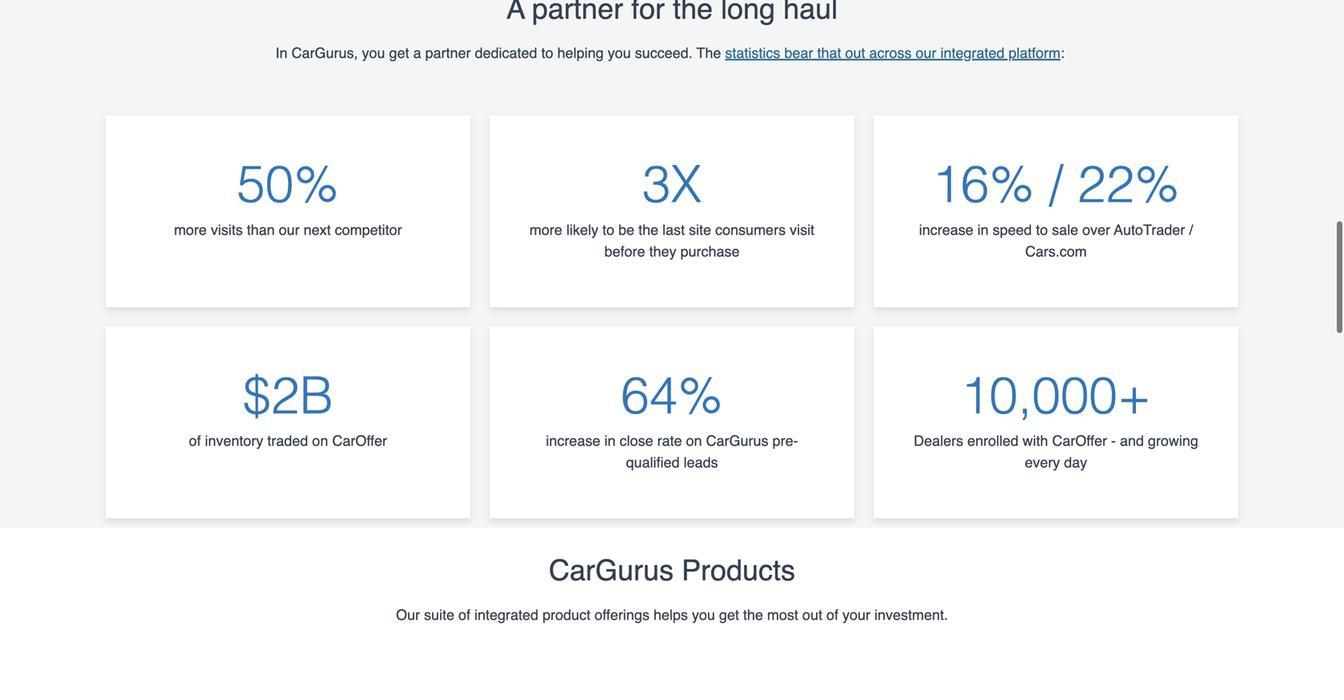 Task type: vqa. For each thing, say whether or not it's contained in the screenshot.
right the
yes



Task type: describe. For each thing, give the bounding box(es) containing it.
a
[[413, 45, 421, 61]]

consumers
[[716, 222, 786, 238]]

in inside 16% / 22% increase in speed to sale over autotrader / cars.com
[[978, 222, 989, 238]]

partner
[[425, 45, 471, 61]]

purchase
[[681, 243, 740, 260]]

1 vertical spatial cargurus
[[549, 554, 674, 587]]

1 horizontal spatial /
[[1190, 222, 1194, 238]]

statistics bear that out across our integrated platform link
[[726, 45, 1061, 61]]

in cargurus, you get a partner dedicated to helping you succeed.  the statistics bear that out across our integrated platform :
[[276, 45, 1069, 61]]

to inside 3x more likely to be the last site consumers visit before they purchase
[[603, 222, 615, 238]]

1 horizontal spatial of
[[459, 607, 471, 623]]

cargurus inside 64% increase in close rate on cargurus pre- qualified leads
[[707, 433, 769, 449]]

$2b of inventory traded on caroffer
[[189, 366, 387, 449]]

before
[[605, 243, 646, 260]]

platform
[[1009, 45, 1061, 61]]

more for 50%
[[174, 222, 207, 238]]

qualified
[[626, 454, 680, 471]]

the inside 3x more likely to be the last site consumers visit before they purchase
[[639, 222, 659, 238]]

increase inside 64% increase in close rate on cargurus pre- qualified leads
[[546, 433, 601, 449]]

caroffer inside 10,000+ dealers enrolled with caroffer - and growing every day
[[1053, 433, 1108, 449]]

dealers
[[914, 433, 964, 449]]

rate
[[658, 433, 682, 449]]

our suite of integrated product offerings helps you get the most out of your investment.
[[396, 607, 949, 623]]

and
[[1121, 433, 1145, 449]]

0 horizontal spatial you
[[362, 45, 385, 61]]

in inside 64% increase in close rate on cargurus pre- qualified leads
[[605, 433, 616, 449]]

our inside '50% more visits than our next competitor'
[[279, 222, 300, 238]]

site
[[689, 222, 712, 238]]

on inside $2b of inventory traded on caroffer
[[312, 433, 328, 449]]

2 horizontal spatial you
[[692, 607, 716, 623]]

than
[[247, 222, 275, 238]]

sale
[[1053, 222, 1079, 238]]

the
[[697, 45, 722, 61]]

speed
[[993, 222, 1033, 238]]

more for 3x
[[530, 222, 563, 238]]

be
[[619, 222, 635, 238]]

with
[[1023, 433, 1049, 449]]

investment.
[[875, 607, 949, 623]]

1 vertical spatial get
[[720, 607, 740, 623]]

competitor
[[335, 222, 402, 238]]

22%
[[1078, 155, 1181, 214]]

on inside 64% increase in close rate on cargurus pre- qualified leads
[[686, 433, 702, 449]]

of inside $2b of inventory traded on caroffer
[[189, 433, 201, 449]]

statistics
[[726, 45, 781, 61]]

most
[[768, 607, 799, 623]]

in
[[276, 45, 288, 61]]

increase inside 16% / 22% increase in speed to sale over autotrader / cars.com
[[920, 222, 974, 238]]

1 horizontal spatial our
[[916, 45, 937, 61]]

0 vertical spatial out
[[846, 45, 866, 61]]

traded
[[267, 433, 308, 449]]

10,000+ dealers enrolled with caroffer - and growing every day
[[914, 366, 1199, 471]]

your
[[843, 607, 871, 623]]

suite
[[424, 607, 455, 623]]

1 horizontal spatial you
[[608, 45, 631, 61]]

16%
[[933, 155, 1035, 214]]

visit
[[790, 222, 815, 238]]

2 horizontal spatial of
[[827, 607, 839, 623]]

$2b
[[243, 366, 334, 425]]

50%
[[237, 155, 339, 214]]

1 horizontal spatial integrated
[[941, 45, 1005, 61]]

64%
[[621, 366, 724, 425]]

offerings
[[595, 607, 650, 623]]

3x
[[643, 155, 702, 214]]

pre-
[[773, 433, 799, 449]]

1 vertical spatial the
[[744, 607, 764, 623]]



Task type: locate. For each thing, give the bounding box(es) containing it.
on
[[312, 433, 328, 449], [686, 433, 702, 449]]

2 horizontal spatial to
[[1037, 222, 1049, 238]]

0 horizontal spatial on
[[312, 433, 328, 449]]

0 horizontal spatial out
[[803, 607, 823, 623]]

increase down 16%
[[920, 222, 974, 238]]

1 horizontal spatial caroffer
[[1053, 433, 1108, 449]]

our left next
[[279, 222, 300, 238]]

0 horizontal spatial caroffer
[[332, 433, 387, 449]]

1 horizontal spatial the
[[744, 607, 764, 623]]

the
[[639, 222, 659, 238], [744, 607, 764, 623]]

of
[[189, 433, 201, 449], [459, 607, 471, 623], [827, 607, 839, 623]]

3x more likely to be the last site consumers visit before they purchase
[[530, 155, 815, 260]]

1 vertical spatial /
[[1190, 222, 1194, 238]]

50% more visits than our next competitor
[[174, 155, 402, 238]]

in left speed
[[978, 222, 989, 238]]

0 horizontal spatial more
[[174, 222, 207, 238]]

more inside '50% more visits than our next competitor'
[[174, 222, 207, 238]]

1 horizontal spatial more
[[530, 222, 563, 238]]

that
[[818, 45, 842, 61]]

more
[[174, 222, 207, 238], [530, 222, 563, 238]]

1 vertical spatial integrated
[[475, 607, 539, 623]]

/
[[1050, 155, 1064, 214], [1190, 222, 1194, 238]]

across
[[870, 45, 912, 61]]

in
[[978, 222, 989, 238], [605, 433, 616, 449]]

you right the helps
[[692, 607, 716, 623]]

get
[[389, 45, 409, 61], [720, 607, 740, 623]]

cargurus
[[707, 433, 769, 449], [549, 554, 674, 587]]

1 caroffer from the left
[[332, 433, 387, 449]]

our
[[916, 45, 937, 61], [279, 222, 300, 238]]

more inside 3x more likely to be the last site consumers visit before they purchase
[[530, 222, 563, 238]]

1 horizontal spatial on
[[686, 433, 702, 449]]

more left likely
[[530, 222, 563, 238]]

next
[[304, 222, 331, 238]]

1 horizontal spatial get
[[720, 607, 740, 623]]

/ right autotrader
[[1190, 222, 1194, 238]]

over
[[1083, 222, 1111, 238]]

1 horizontal spatial to
[[603, 222, 615, 238]]

get left 'a'
[[389, 45, 409, 61]]

0 horizontal spatial integrated
[[475, 607, 539, 623]]

last
[[663, 222, 685, 238]]

of left your
[[827, 607, 839, 623]]

10,000+
[[961, 366, 1152, 425]]

dedicated
[[475, 45, 538, 61]]

-
[[1112, 433, 1117, 449]]

autotrader
[[1115, 222, 1186, 238]]

caroffer
[[332, 433, 387, 449], [1053, 433, 1108, 449]]

0 horizontal spatial cargurus
[[549, 554, 674, 587]]

to left helping
[[542, 45, 554, 61]]

helps
[[654, 607, 688, 623]]

out right the "that"
[[846, 45, 866, 61]]

cargurus products
[[549, 554, 796, 587]]

0 horizontal spatial get
[[389, 45, 409, 61]]

day
[[1065, 454, 1088, 471]]

:
[[1061, 45, 1065, 61]]

caroffer right traded
[[332, 433, 387, 449]]

0 vertical spatial in
[[978, 222, 989, 238]]

helping
[[558, 45, 604, 61]]

cargurus up the leads
[[707, 433, 769, 449]]

succeed.
[[635, 45, 693, 61]]

1 horizontal spatial cargurus
[[707, 433, 769, 449]]

2 more from the left
[[530, 222, 563, 238]]

0 vertical spatial get
[[389, 45, 409, 61]]

visits
[[211, 222, 243, 238]]

2 on from the left
[[686, 433, 702, 449]]

you right helping
[[608, 45, 631, 61]]

cargurus up offerings
[[549, 554, 674, 587]]

on right traded
[[312, 433, 328, 449]]

growing
[[1149, 433, 1199, 449]]

you left 'a'
[[362, 45, 385, 61]]

integrated left platform
[[941, 45, 1005, 61]]

every
[[1025, 454, 1061, 471]]

likely
[[567, 222, 599, 238]]

you
[[362, 45, 385, 61], [608, 45, 631, 61], [692, 607, 716, 623]]

1 horizontal spatial out
[[846, 45, 866, 61]]

close
[[620, 433, 654, 449]]

1 horizontal spatial in
[[978, 222, 989, 238]]

0 horizontal spatial of
[[189, 433, 201, 449]]

products
[[682, 554, 796, 587]]

0 vertical spatial the
[[639, 222, 659, 238]]

of left inventory
[[189, 433, 201, 449]]

caroffer up day
[[1053, 433, 1108, 449]]

0 vertical spatial our
[[916, 45, 937, 61]]

0 horizontal spatial our
[[279, 222, 300, 238]]

to inside 16% / 22% increase in speed to sale over autotrader / cars.com
[[1037, 222, 1049, 238]]

0 horizontal spatial increase
[[546, 433, 601, 449]]

increase
[[920, 222, 974, 238], [546, 433, 601, 449]]

to
[[542, 45, 554, 61], [603, 222, 615, 238], [1037, 222, 1049, 238]]

1 horizontal spatial increase
[[920, 222, 974, 238]]

to left be
[[603, 222, 615, 238]]

64% increase in close rate on cargurus pre- qualified leads
[[546, 366, 799, 471]]

1 vertical spatial in
[[605, 433, 616, 449]]

the left most
[[744, 607, 764, 623]]

integrated
[[941, 45, 1005, 61], [475, 607, 539, 623]]

the right be
[[639, 222, 659, 238]]

our right "across"
[[916, 45, 937, 61]]

out right most
[[803, 607, 823, 623]]

16% / 22% increase in speed to sale over autotrader / cars.com
[[920, 155, 1194, 260]]

our
[[396, 607, 420, 623]]

2 caroffer from the left
[[1053, 433, 1108, 449]]

caroffer inside $2b of inventory traded on caroffer
[[332, 433, 387, 449]]

cargurus,
[[292, 45, 358, 61]]

increase left close
[[546, 433, 601, 449]]

0 vertical spatial increase
[[920, 222, 974, 238]]

inventory
[[205, 433, 263, 449]]

to left sale
[[1037, 222, 1049, 238]]

more left visits
[[174, 222, 207, 238]]

1 vertical spatial increase
[[546, 433, 601, 449]]

/ up sale
[[1050, 155, 1064, 214]]

on up the leads
[[686, 433, 702, 449]]

0 vertical spatial cargurus
[[707, 433, 769, 449]]

0 vertical spatial /
[[1050, 155, 1064, 214]]

out
[[846, 45, 866, 61], [803, 607, 823, 623]]

1 on from the left
[[312, 433, 328, 449]]

0 horizontal spatial in
[[605, 433, 616, 449]]

they
[[650, 243, 677, 260]]

0 horizontal spatial the
[[639, 222, 659, 238]]

enrolled
[[968, 433, 1019, 449]]

1 more from the left
[[174, 222, 207, 238]]

leads
[[684, 454, 719, 471]]

0 vertical spatial integrated
[[941, 45, 1005, 61]]

of right suite
[[459, 607, 471, 623]]

in left close
[[605, 433, 616, 449]]

bear
[[785, 45, 814, 61]]

get down the 'products'
[[720, 607, 740, 623]]

cars.com
[[1026, 243, 1088, 260]]

0 horizontal spatial /
[[1050, 155, 1064, 214]]

0 horizontal spatial to
[[542, 45, 554, 61]]

1 vertical spatial out
[[803, 607, 823, 623]]

1 vertical spatial our
[[279, 222, 300, 238]]

product
[[543, 607, 591, 623]]

integrated left product
[[475, 607, 539, 623]]



